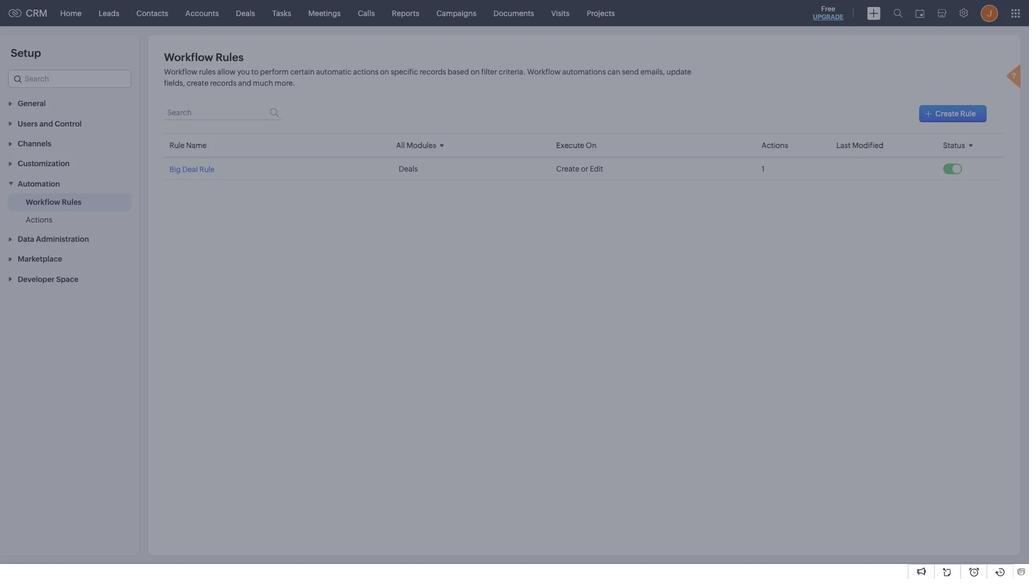 Task type: describe. For each thing, give the bounding box(es) containing it.
campaigns link
[[428, 0, 485, 26]]

on
[[586, 141, 597, 149]]

fields,
[[164, 79, 185, 87]]

workflow up rules
[[164, 51, 213, 63]]

specific
[[391, 68, 419, 76]]

last modified
[[837, 141, 884, 149]]

workflow rules link
[[26, 197, 82, 207]]

much
[[253, 79, 273, 87]]

workflow rules inside automation region
[[26, 198, 82, 206]]

or
[[581, 165, 589, 173]]

create rule button
[[920, 105, 988, 122]]

automations
[[563, 68, 606, 76]]

documents
[[494, 9, 535, 17]]

this
[[416, 12, 437, 24]]

create or edit
[[557, 165, 604, 173]]

rules
[[199, 68, 216, 76]]

leads link
[[90, 0, 128, 26]]

have
[[454, 33, 471, 41]]

documents link
[[485, 0, 543, 26]]

cannot
[[474, 12, 509, 24]]

projects link
[[579, 0, 624, 26]]

execute
[[557, 141, 585, 149]]

and
[[238, 79, 252, 87]]

rules inside automation region
[[62, 198, 82, 206]]

1 horizontal spatial rule
[[200, 165, 215, 174]]

edit
[[590, 165, 604, 173]]

reports
[[392, 9, 420, 17]]

certain
[[290, 68, 315, 76]]

can
[[608, 68, 621, 76]]

profile image
[[982, 5, 999, 22]]

free upgrade
[[814, 5, 844, 21]]

0 vertical spatial records
[[420, 68, 447, 76]]

rule name
[[170, 141, 207, 149]]

actions link
[[26, 214, 52, 225]]

projects
[[587, 9, 615, 17]]

criteria.
[[499, 68, 526, 76]]

do
[[430, 33, 439, 41]]

calls
[[358, 9, 375, 17]]

automatic
[[316, 68, 352, 76]]

workflow right criteria. at the top
[[528, 68, 561, 76]]

crm
[[26, 8, 48, 19]]

to inside you do not have sufficient permissions to perform this operation. contact your administrator.
[[550, 33, 557, 41]]

create menu element
[[861, 0, 888, 26]]

meetings
[[309, 9, 341, 17]]

1 horizontal spatial workflow rules
[[164, 51, 244, 63]]

operation.
[[603, 33, 639, 41]]

workflow rules allow you to perform certain automatic actions on specific records based on filter criteria. workflow automations can send emails, update fields, create records and much more.
[[164, 68, 692, 87]]

create
[[187, 79, 209, 87]]

action
[[439, 12, 471, 24]]

contacts
[[137, 9, 168, 17]]

perform inside workflow rules allow you to perform certain automatic actions on specific records based on filter criteria. workflow automations can send emails, update fields, create records and much more.
[[260, 68, 289, 76]]

create rule
[[936, 109, 977, 118]]

this
[[589, 33, 602, 41]]

1 on from the left
[[380, 68, 389, 76]]

actions inside automation region
[[26, 215, 52, 224]]

create for create or edit
[[557, 165, 580, 173]]

big deal rule link
[[170, 164, 215, 174]]

last
[[837, 141, 851, 149]]

execute on
[[557, 141, 597, 149]]

administrator.
[[463, 41, 511, 50]]

meetings link
[[300, 0, 350, 26]]

create for create rule
[[936, 109, 960, 118]]

campaigns
[[437, 9, 477, 17]]

free
[[822, 5, 836, 13]]

not
[[441, 33, 452, 41]]



Task type: locate. For each thing, give the bounding box(es) containing it.
to right you
[[252, 68, 259, 76]]

send
[[622, 68, 639, 76]]

2 horizontal spatial rule
[[961, 109, 977, 118]]

calendar image
[[916, 9, 925, 17]]

profile element
[[975, 0, 1005, 26]]

search element
[[888, 0, 910, 26]]

records
[[420, 68, 447, 76], [210, 79, 237, 87]]

sufficient
[[472, 33, 505, 41]]

to down performed.
[[550, 33, 557, 41]]

setup
[[11, 47, 41, 59]]

1 horizontal spatial records
[[420, 68, 447, 76]]

your
[[445, 41, 461, 50]]

1 horizontal spatial actions
[[762, 141, 789, 149]]

rules down "automation" dropdown button
[[62, 198, 82, 206]]

rules
[[216, 51, 244, 63], [62, 198, 82, 206]]

workflow rules
[[164, 51, 244, 63], [26, 198, 82, 206]]

visits
[[552, 9, 570, 17]]

1
[[762, 165, 765, 173]]

on
[[380, 68, 389, 76], [471, 68, 480, 76]]

0 horizontal spatial perform
[[260, 68, 289, 76]]

search image
[[894, 9, 903, 18]]

1 vertical spatial rule
[[170, 141, 185, 149]]

1 vertical spatial records
[[210, 79, 237, 87]]

actions
[[353, 68, 379, 76]]

0 horizontal spatial rule
[[170, 141, 185, 149]]

1 horizontal spatial perform
[[559, 33, 587, 41]]

you do not have sufficient permissions to perform this operation. contact your administrator.
[[416, 33, 639, 50]]

0 vertical spatial to
[[550, 33, 557, 41]]

be
[[512, 12, 525, 24]]

upgrade
[[814, 13, 844, 21]]

rule
[[961, 109, 977, 118], [170, 141, 185, 149], [200, 165, 215, 174]]

workflow up fields,
[[164, 68, 198, 76]]

emails,
[[641, 68, 666, 76]]

1 horizontal spatial to
[[550, 33, 557, 41]]

crm link
[[9, 8, 48, 19]]

1 vertical spatial create
[[557, 165, 580, 173]]

0 horizontal spatial actions
[[26, 215, 52, 224]]

0 vertical spatial deals
[[236, 9, 255, 17]]

perform up 'more.'
[[260, 68, 289, 76]]

deals
[[236, 9, 255, 17], [399, 165, 418, 173]]

tasks link
[[264, 0, 300, 26]]

filter
[[482, 68, 498, 76]]

modified
[[853, 141, 884, 149]]

performed.
[[527, 12, 586, 24]]

contact
[[416, 41, 444, 50]]

big
[[170, 165, 181, 174]]

more.
[[275, 79, 295, 87]]

perform left this
[[559, 33, 587, 41]]

0 vertical spatial perform
[[559, 33, 587, 41]]

workflow rules up rules
[[164, 51, 244, 63]]

create menu image
[[868, 7, 881, 20]]

1 horizontal spatial rules
[[216, 51, 244, 63]]

create inside button
[[936, 109, 960, 118]]

based
[[448, 68, 469, 76]]

perform
[[559, 33, 587, 41], [260, 68, 289, 76]]

to inside workflow rules allow you to perform certain automatic actions on specific records based on filter criteria. workflow automations can send emails, update fields, create records and much more.
[[252, 68, 259, 76]]

this action cannot be performed.
[[416, 12, 586, 24]]

1 horizontal spatial deals
[[399, 165, 418, 173]]

0 horizontal spatial on
[[380, 68, 389, 76]]

Search text field
[[164, 105, 282, 120]]

1 vertical spatial to
[[252, 68, 259, 76]]

0 vertical spatial workflow rules
[[164, 51, 244, 63]]

workflow up actions link
[[26, 198, 60, 206]]

records left based
[[420, 68, 447, 76]]

0 vertical spatial actions
[[762, 141, 789, 149]]

actions down workflow rules link
[[26, 215, 52, 224]]

big deal rule
[[170, 165, 215, 174]]

rules up allow on the left top
[[216, 51, 244, 63]]

automation region
[[0, 193, 139, 229]]

on left filter
[[471, 68, 480, 76]]

0 horizontal spatial rules
[[62, 198, 82, 206]]

reports link
[[384, 0, 428, 26]]

None button
[[637, 61, 669, 78]]

1 horizontal spatial on
[[471, 68, 480, 76]]

0 vertical spatial create
[[936, 109, 960, 118]]

actions up 1
[[762, 141, 789, 149]]

1 horizontal spatial create
[[936, 109, 960, 118]]

allow
[[217, 68, 236, 76]]

home
[[60, 9, 82, 17]]

calls link
[[350, 0, 384, 26]]

update
[[667, 68, 692, 76]]

0 horizontal spatial records
[[210, 79, 237, 87]]

workflow rules up actions link
[[26, 198, 82, 206]]

rule inside button
[[961, 109, 977, 118]]

1 vertical spatial rules
[[62, 198, 82, 206]]

visits link
[[543, 0, 579, 26]]

name
[[186, 141, 207, 149]]

deals link
[[228, 0, 264, 26]]

2 on from the left
[[471, 68, 480, 76]]

0 horizontal spatial workflow rules
[[26, 198, 82, 206]]

perform inside you do not have sufficient permissions to perform this operation. contact your administrator.
[[559, 33, 587, 41]]

actions
[[762, 141, 789, 149], [26, 215, 52, 224]]

0 horizontal spatial to
[[252, 68, 259, 76]]

tasks
[[272, 9, 291, 17]]

1 vertical spatial deals
[[399, 165, 418, 173]]

automation
[[18, 180, 60, 188]]

deal
[[182, 165, 198, 174]]

0 horizontal spatial deals
[[236, 9, 255, 17]]

you
[[237, 68, 250, 76]]

leads
[[99, 9, 119, 17]]

2 vertical spatial rule
[[200, 165, 215, 174]]

0 horizontal spatial create
[[557, 165, 580, 173]]

create
[[936, 109, 960, 118], [557, 165, 580, 173]]

0 vertical spatial rule
[[961, 109, 977, 118]]

automation button
[[0, 173, 139, 193]]

to
[[550, 33, 557, 41], [252, 68, 259, 76]]

1 vertical spatial workflow rules
[[26, 198, 82, 206]]

workflow
[[164, 51, 213, 63], [164, 68, 198, 76], [528, 68, 561, 76], [26, 198, 60, 206]]

1 vertical spatial perform
[[260, 68, 289, 76]]

accounts
[[186, 9, 219, 17]]

contacts link
[[128, 0, 177, 26]]

permissions
[[506, 33, 549, 41]]

accounts link
[[177, 0, 228, 26]]

1 vertical spatial actions
[[26, 215, 52, 224]]

you
[[416, 33, 428, 41]]

on right actions
[[380, 68, 389, 76]]

home link
[[52, 0, 90, 26]]

records down allow on the left top
[[210, 79, 237, 87]]

0 vertical spatial rules
[[216, 51, 244, 63]]

workflow inside automation region
[[26, 198, 60, 206]]



Task type: vqa. For each thing, say whether or not it's contained in the screenshot.
Create in button
yes



